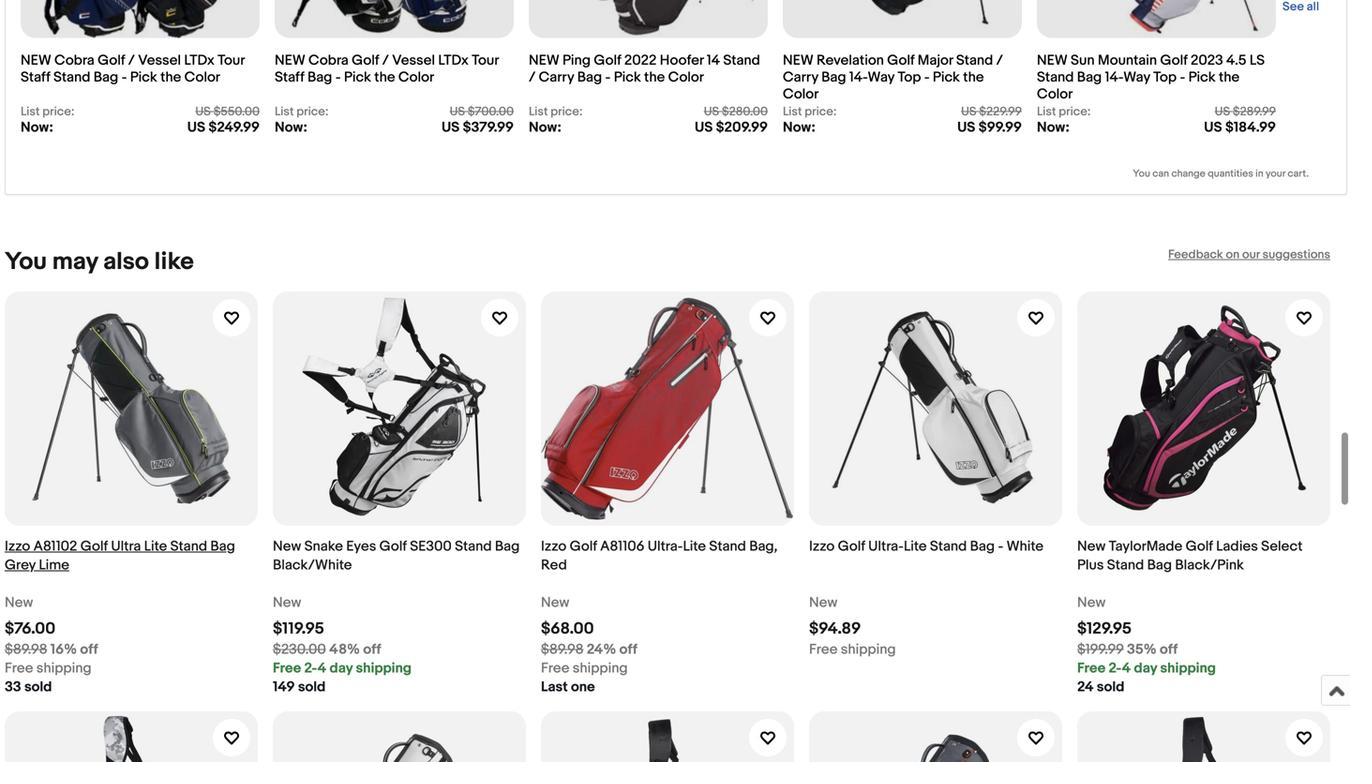 Task type: describe. For each thing, give the bounding box(es) containing it.
bag inside new sun mountain golf 2023 4.5 ls stand bag 14-way top - pick the color
[[1078, 69, 1102, 86]]

$89.98 for $76.00
[[5, 642, 47, 658]]

color inside new ping golf 2022 hoofer 14 stand / carry bag - pick the color
[[668, 69, 704, 86]]

35%
[[1127, 642, 1157, 658]]

the inside new revelation golf major stand / carry bag 14-way top - pick the color
[[964, 69, 984, 86]]

stand inside izzo a81102 golf ultra lite stand bag grey lime
[[170, 538, 207, 555]]

us $550.00
[[195, 105, 260, 119]]

cobra for stand
[[54, 52, 95, 69]]

hoofer
[[660, 52, 704, 69]]

$76.00 text field
[[5, 620, 55, 639]]

price: for new sun mountain golf 2023 4.5 ls stand bag 14-way top - pick the color
[[1059, 105, 1091, 119]]

last
[[541, 679, 568, 696]]

tour for new cobra golf / vessel ltdx tour staff bag - pick the color
[[472, 52, 499, 69]]

pick inside new ping golf 2022 hoofer 14 stand / carry bag - pick the color
[[614, 69, 641, 86]]

previous price $199.99 35% off text field
[[1078, 641, 1178, 659]]

also
[[103, 248, 149, 277]]

the inside new cobra golf / vessel ltdx tour staff bag - pick the color
[[374, 69, 395, 86]]

$119.95 text field
[[273, 620, 324, 639]]

now: for new cobra golf / vessel ltdx tour staff stand bag - pick the color
[[21, 119, 53, 136]]

new cobra golf / vessel ltdx tour staff stand bag - pick the color link
[[21, 43, 260, 105]]

new taylormade golf ladies select plus stand bag black/pink
[[1078, 538, 1303, 574]]

free for $129.95
[[1078, 660, 1106, 677]]

stand inside new sun mountain golf 2023 4.5 ls stand bag 14-way top - pick the color
[[1037, 69, 1074, 86]]

color inside new sun mountain golf 2023 4.5 ls stand bag 14-way top - pick the color
[[1037, 86, 1073, 103]]

new text field for $68.00
[[541, 594, 570, 612]]

24 sold text field
[[1078, 678, 1125, 697]]

$129.95 text field
[[1078, 620, 1132, 639]]

ls
[[1250, 52, 1265, 69]]

feedback on our suggestions link
[[1169, 248, 1331, 262]]

/ inside new cobra golf / vessel ltdx tour staff bag - pick the color
[[382, 52, 389, 69]]

us for us $550.00
[[195, 105, 211, 119]]

$700.00
[[468, 105, 514, 119]]

free for $76.00
[[5, 660, 33, 677]]

us $280.00
[[704, 105, 768, 119]]

lime
[[39, 557, 69, 574]]

golf inside new revelation golf major stand / carry bag 14-way top - pick the color
[[888, 52, 915, 69]]

$230.00
[[273, 642, 326, 658]]

us for us $184.99
[[1205, 119, 1223, 136]]

- inside list
[[998, 538, 1004, 555]]

$89.98 for $68.00
[[541, 642, 584, 658]]

free for $119.95
[[273, 660, 301, 677]]

your
[[1266, 168, 1286, 180]]

staff for new cobra golf / vessel ltdx tour staff bag - pick the color
[[275, 69, 304, 86]]

24%
[[587, 642, 617, 658]]

/ inside new ping golf 2022 hoofer 14 stand / carry bag - pick the color
[[529, 69, 536, 86]]

free 2-4 day shipping text field for $119.95
[[273, 659, 412, 678]]

izzo for $68.00
[[541, 538, 567, 555]]

new text field for $119.95
[[273, 594, 301, 612]]

shipping inside new $76.00 $89.98 16% off free shipping 33 sold
[[36, 660, 92, 677]]

14- inside new revelation golf major stand / carry bag 14-way top - pick the color
[[850, 69, 868, 86]]

14
[[707, 52, 720, 69]]

new sun mountain golf 2023 4.5 ls stand bag 14-way top - pick the color
[[1037, 52, 1265, 103]]

new $68.00 $89.98 24% off free shipping last one
[[541, 595, 638, 696]]

$94.89
[[809, 620, 861, 639]]

$76.00
[[5, 620, 55, 639]]

may
[[52, 248, 98, 277]]

way inside new revelation golf major stand / carry bag 14-way top - pick the color
[[868, 69, 895, 86]]

sold for $119.95
[[298, 679, 326, 696]]

cart.
[[1288, 168, 1309, 180]]

plus
[[1078, 557, 1104, 574]]

black/white
[[273, 557, 352, 574]]

149
[[273, 679, 295, 696]]

list containing $76.00
[[5, 277, 1346, 763]]

/ inside new revelation golf major stand / carry bag 14-way top - pick the color
[[997, 52, 1004, 69]]

the inside the new cobra golf / vessel ltdx tour staff stand bag - pick the color
[[160, 69, 181, 86]]

like
[[154, 248, 194, 277]]

top inside new sun mountain golf 2023 4.5 ls stand bag 14-way top - pick the color
[[1154, 69, 1177, 86]]

day for $119.95
[[330, 660, 353, 677]]

new $76.00 $89.98 16% off free shipping 33 sold
[[5, 595, 98, 696]]

2022
[[625, 52, 657, 69]]

top inside new revelation golf major stand / carry bag 14-way top - pick the color
[[898, 69, 921, 86]]

golf inside new cobra golf / vessel ltdx tour staff bag - pick the color
[[352, 52, 379, 69]]

price: for new cobra golf / vessel ltdx tour staff bag - pick the color
[[297, 105, 329, 119]]

feedback on our suggestions
[[1169, 248, 1331, 262]]

our
[[1243, 248, 1260, 262]]

one
[[571, 679, 595, 696]]

3 lite from the left
[[904, 538, 927, 555]]

sold inside new $76.00 $89.98 16% off free shipping 33 sold
[[24, 679, 52, 696]]

snake
[[304, 538, 343, 555]]

new ping golf 2022 hoofer 14 stand / carry bag - pick the color
[[529, 52, 761, 86]]

/ inside the new cobra golf / vessel ltdx tour staff stand bag - pick the color
[[128, 52, 135, 69]]

new for new sun mountain golf 2023 4.5 ls stand bag 14-way top - pick the color
[[1037, 52, 1068, 69]]

$68.00
[[541, 620, 594, 639]]

4 for $129.95
[[1122, 660, 1131, 677]]

izzo for $76.00
[[5, 538, 30, 555]]

us $184.99
[[1205, 119, 1277, 136]]

list for new ping golf 2022 hoofer 14 stand / carry bag - pick the color
[[529, 105, 548, 119]]

ltdx for the
[[184, 52, 215, 69]]

us $289.99
[[1215, 105, 1277, 119]]

golf inside izzo a81102 golf ultra lite stand bag grey lime
[[80, 538, 108, 555]]

new snake eyes golf se300 stand bag black/white
[[273, 538, 520, 574]]

golf inside new taylormade golf ladies select plus stand bag black/pink
[[1186, 538, 1214, 555]]

now: for new cobra golf / vessel ltdx tour staff bag - pick the color
[[275, 119, 308, 136]]

off for $129.95
[[1160, 642, 1178, 658]]

revelation
[[817, 52, 884, 69]]

change
[[1172, 168, 1206, 180]]

pick inside the new cobra golf / vessel ltdx tour staff stand bag - pick the color
[[130, 69, 157, 86]]

33 sold text field
[[5, 678, 52, 697]]

us $209.99
[[695, 119, 768, 136]]

white
[[1007, 538, 1044, 555]]

bag inside new revelation golf major stand / carry bag 14-way top - pick the color
[[822, 69, 847, 86]]

pick inside new sun mountain golf 2023 4.5 ls stand bag 14-way top - pick the color
[[1189, 69, 1216, 86]]

new cobra golf / vessel ltdx tour staff bag - pick the color
[[275, 52, 499, 86]]

lite for $76.00
[[144, 538, 167, 555]]

free for $68.00
[[541, 660, 570, 677]]

bag inside new ping golf 2022 hoofer 14 stand / carry bag - pick the color
[[578, 69, 602, 86]]

color inside the new cobra golf / vessel ltdx tour staff stand bag - pick the color
[[184, 69, 220, 86]]

free shipping text field for $68.00
[[541, 659, 628, 678]]

new for $129.95
[[1078, 595, 1106, 612]]

izzo golf a81106 ultra-lite stand bag, red
[[541, 538, 778, 574]]

you can change quantities in your cart.
[[1133, 168, 1309, 180]]

free 2-4 day shipping text field for $129.95
[[1078, 659, 1217, 678]]

bag inside new taylormade golf ladies select plus stand bag black/pink
[[1148, 557, 1173, 574]]

bag,
[[750, 538, 778, 555]]

new sun mountain golf 2023 4.5 ls stand bag 14-way top - pick the color link
[[1037, 43, 1277, 105]]

ladies
[[1217, 538, 1259, 555]]

the inside new sun mountain golf 2023 4.5 ls stand bag 14-way top - pick the color
[[1219, 69, 1240, 86]]

now: for new ping golf 2022 hoofer 14 stand / carry bag - pick the color
[[529, 119, 562, 136]]

price: for new revelation golf major stand / carry bag 14-way top - pick the color
[[805, 105, 837, 119]]

suggestions
[[1263, 248, 1331, 262]]

can
[[1153, 168, 1170, 180]]

$184.99
[[1226, 119, 1277, 136]]

stand inside new revelation golf major stand / carry bag 14-way top - pick the color
[[957, 52, 994, 69]]

free shipping text field for $76.00
[[5, 659, 92, 678]]

3 izzo from the left
[[809, 538, 835, 555]]

shipping inside new $94.89 free shipping
[[841, 642, 896, 658]]

pick inside new revelation golf major stand / carry bag 14-way top - pick the color
[[933, 69, 960, 86]]

$379.99
[[463, 119, 514, 136]]

list for new cobra golf / vessel ltdx tour staff bag - pick the color
[[275, 105, 294, 119]]

golf inside new sun mountain golf 2023 4.5 ls stand bag 14-way top - pick the color
[[1161, 52, 1188, 69]]

you for you may also like
[[5, 248, 47, 277]]

red
[[541, 557, 567, 574]]

4 for $119.95
[[318, 660, 327, 677]]

4.5
[[1227, 52, 1247, 69]]

off for $68.00
[[620, 642, 638, 658]]

stand inside new ping golf 2022 hoofer 14 stand / carry bag - pick the color
[[724, 52, 761, 69]]

in
[[1256, 168, 1264, 180]]

now: for new revelation golf major stand / carry bag 14-way top - pick the color
[[783, 119, 816, 136]]

us for us $209.99
[[695, 119, 713, 136]]

us $99.99
[[958, 119, 1022, 136]]

48%
[[329, 642, 360, 658]]

off for $76.00
[[80, 642, 98, 658]]

stand inside new taylormade golf ladies select plus stand bag black/pink
[[1108, 557, 1145, 574]]

new cobra golf / vessel ltdx tour staff bag - pick the color link
[[275, 43, 514, 105]]

new for $68.00
[[541, 595, 570, 612]]

us $229.99
[[961, 105, 1022, 119]]

$229.99
[[980, 105, 1022, 119]]

golf inside new ping golf 2022 hoofer 14 stand / carry bag - pick the color
[[594, 52, 621, 69]]

you may also like
[[5, 248, 194, 277]]



Task type: vqa. For each thing, say whether or not it's contained in the screenshot.


Task type: locate. For each thing, give the bounding box(es) containing it.
new for new cobra golf / vessel ltdx tour staff bag - pick the color
[[275, 52, 305, 69]]

mountain
[[1098, 52, 1158, 69]]

shipping inside new $119.95 $230.00 48% off free 2-4 day shipping 149 sold
[[356, 660, 412, 677]]

2- for $119.95
[[304, 660, 318, 677]]

ltdx up us $700.00 on the top left
[[438, 52, 469, 69]]

new inside new taylormade golf ladies select plus stand bag black/pink
[[1078, 538, 1106, 555]]

1 day from the left
[[330, 660, 353, 677]]

us left $184.99
[[1205, 119, 1223, 136]]

us for us $249.99
[[187, 119, 205, 136]]

free up '149'
[[273, 660, 301, 677]]

top left "2023"
[[1154, 69, 1177, 86]]

on
[[1226, 248, 1240, 262]]

stand inside new snake eyes golf se300 stand bag black/white
[[455, 538, 492, 555]]

$89.98 down $68.00 text field
[[541, 642, 584, 658]]

day inside new $119.95 $230.00 48% off free 2-4 day shipping 149 sold
[[330, 660, 353, 677]]

149 sold text field
[[273, 678, 326, 697]]

2 staff from the left
[[275, 69, 304, 86]]

1 horizontal spatial $89.98
[[541, 642, 584, 658]]

ltdx
[[184, 52, 215, 69], [438, 52, 469, 69]]

4 pick from the left
[[933, 69, 960, 86]]

1 the from the left
[[160, 69, 181, 86]]

0 horizontal spatial staff
[[21, 69, 50, 86]]

golf
[[98, 52, 125, 69], [352, 52, 379, 69], [594, 52, 621, 69], [888, 52, 915, 69], [1161, 52, 1188, 69], [80, 538, 108, 555], [380, 538, 407, 555], [570, 538, 597, 555], [838, 538, 866, 555], [1186, 538, 1214, 555]]

0 horizontal spatial izzo
[[5, 538, 30, 555]]

1 ultra- from the left
[[648, 538, 683, 555]]

lite
[[144, 538, 167, 555], [683, 538, 706, 555], [904, 538, 927, 555]]

tour
[[218, 52, 245, 69], [472, 52, 499, 69]]

2 $89.98 from the left
[[541, 642, 584, 658]]

4 list from the left
[[783, 105, 802, 119]]

new up $94.89 "text box"
[[809, 595, 838, 612]]

24
[[1078, 679, 1094, 696]]

sun
[[1071, 52, 1095, 69]]

2 tour from the left
[[472, 52, 499, 69]]

day down 48% at left
[[330, 660, 353, 677]]

$99.99
[[979, 119, 1022, 136]]

1 horizontal spatial carry
[[783, 69, 819, 86]]

0 horizontal spatial way
[[868, 69, 895, 86]]

us left '$289.99'
[[1215, 105, 1231, 119]]

new for new ping golf 2022 hoofer 14 stand / carry bag - pick the color
[[529, 52, 560, 69]]

- inside new revelation golf major stand / carry bag 14-way top - pick the color
[[925, 69, 930, 86]]

ltdx inside the new cobra golf / vessel ltdx tour staff stand bag - pick the color
[[184, 52, 215, 69]]

lite for $68.00
[[683, 538, 706, 555]]

-
[[122, 69, 127, 86], [336, 69, 341, 86], [605, 69, 611, 86], [925, 69, 930, 86], [1180, 69, 1186, 86], [998, 538, 1004, 555]]

- inside new ping golf 2022 hoofer 14 stand / carry bag - pick the color
[[605, 69, 611, 86]]

Free 2-4 day shipping text field
[[273, 659, 412, 678], [1078, 659, 1217, 678]]

new text field up $119.95 at the bottom left of page
[[273, 594, 301, 612]]

off inside new $119.95 $230.00 48% off free 2-4 day shipping 149 sold
[[363, 642, 381, 658]]

3 pick from the left
[[614, 69, 641, 86]]

new inside the new cobra golf / vessel ltdx tour staff stand bag - pick the color
[[21, 52, 51, 69]]

1 horizontal spatial ltdx
[[438, 52, 469, 69]]

you left the may
[[5, 248, 47, 277]]

cobra
[[54, 52, 95, 69], [309, 52, 349, 69]]

1 now: from the left
[[21, 119, 53, 136]]

2 izzo from the left
[[541, 538, 567, 555]]

list price:
[[21, 105, 74, 119], [275, 105, 329, 119], [529, 105, 583, 119], [783, 105, 837, 119], [1037, 105, 1091, 119]]

us left $550.00
[[195, 105, 211, 119]]

2 horizontal spatial sold
[[1097, 679, 1125, 696]]

2 horizontal spatial lite
[[904, 538, 927, 555]]

ltdx inside new cobra golf / vessel ltdx tour staff bag - pick the color
[[438, 52, 469, 69]]

the
[[160, 69, 181, 86], [374, 69, 395, 86], [644, 69, 665, 86], [964, 69, 984, 86], [1219, 69, 1240, 86]]

3 list from the left
[[529, 105, 548, 119]]

eyes
[[346, 538, 376, 555]]

free shipping text field up one
[[541, 659, 628, 678]]

vessel inside new cobra golf / vessel ltdx tour staff bag - pick the color
[[392, 52, 435, 69]]

a81102
[[33, 538, 77, 555]]

1 list from the left
[[21, 105, 40, 119]]

1 horizontal spatial free 2-4 day shipping text field
[[1078, 659, 1217, 678]]

1 14- from the left
[[850, 69, 868, 86]]

staff for new cobra golf / vessel ltdx tour staff stand bag - pick the color
[[21, 69, 50, 86]]

carry
[[539, 69, 574, 86], [783, 69, 819, 86]]

1 vessel from the left
[[138, 52, 181, 69]]

0 horizontal spatial you
[[5, 248, 47, 277]]

2 horizontal spatial free shipping text field
[[809, 641, 896, 659]]

new inside new cobra golf / vessel ltdx tour staff bag - pick the color
[[275, 52, 305, 69]]

1 horizontal spatial lite
[[683, 538, 706, 555]]

top right revelation at the top right
[[898, 69, 921, 86]]

bag inside izzo a81102 golf ultra lite stand bag grey lime
[[210, 538, 235, 555]]

14- inside new sun mountain golf 2023 4.5 ls stand bag 14-way top - pick the color
[[1105, 69, 1124, 86]]

price: down the new cobra golf / vessel ltdx tour staff stand bag - pick the color
[[42, 105, 74, 119]]

ltdx for color
[[438, 52, 469, 69]]

new
[[21, 52, 51, 69], [275, 52, 305, 69], [529, 52, 560, 69], [783, 52, 814, 69], [1037, 52, 1068, 69]]

shipping inside new $129.95 $199.99 35% off free 2-4 day shipping 24 sold
[[1161, 660, 1217, 677]]

list
[[5, 277, 1346, 763]]

list
[[21, 105, 40, 119], [275, 105, 294, 119], [529, 105, 548, 119], [783, 105, 802, 119], [1037, 105, 1057, 119]]

New text field
[[5, 594, 33, 612], [273, 594, 301, 612], [541, 594, 570, 612], [1078, 594, 1106, 612]]

you for you can change quantities in your cart.
[[1133, 168, 1151, 180]]

2 2- from the left
[[1109, 660, 1122, 677]]

new inside new $94.89 free shipping
[[809, 595, 838, 612]]

0 horizontal spatial cobra
[[54, 52, 95, 69]]

$280.00
[[722, 105, 768, 119]]

2 cobra from the left
[[309, 52, 349, 69]]

new $119.95 $230.00 48% off free 2-4 day shipping 149 sold
[[273, 595, 412, 696]]

off right 48% at left
[[363, 642, 381, 658]]

new inside new $129.95 $199.99 35% off free 2-4 day shipping 24 sold
[[1078, 595, 1106, 612]]

Last one text field
[[541, 678, 595, 697]]

free shipping text field down $94.89
[[809, 641, 896, 659]]

sold inside new $119.95 $230.00 48% off free 2-4 day shipping 149 sold
[[298, 679, 326, 696]]

2023
[[1191, 52, 1224, 69]]

taylormade
[[1109, 538, 1183, 555]]

black/pink
[[1176, 557, 1245, 574]]

free up last
[[541, 660, 570, 677]]

sold right '149'
[[298, 679, 326, 696]]

new for new revelation golf major stand / carry bag 14-way top - pick the color
[[783, 52, 814, 69]]

4 price: from the left
[[805, 105, 837, 119]]

new inside new sun mountain golf 2023 4.5 ls stand bag 14-way top - pick the color
[[1037, 52, 1068, 69]]

2 horizontal spatial izzo
[[809, 538, 835, 555]]

1 horizontal spatial tour
[[472, 52, 499, 69]]

1 horizontal spatial you
[[1133, 168, 1151, 180]]

previous price $89.98 16% off text field
[[5, 641, 98, 659]]

1 staff from the left
[[21, 69, 50, 86]]

2 14- from the left
[[1105, 69, 1124, 86]]

feedback
[[1169, 248, 1224, 262]]

color
[[184, 69, 220, 86], [398, 69, 434, 86], [668, 69, 704, 86], [783, 86, 819, 103], [1037, 86, 1073, 103]]

14- right sun at the top right of the page
[[1105, 69, 1124, 86]]

ultra
[[111, 538, 141, 555]]

4 the from the left
[[964, 69, 984, 86]]

price: down revelation at the top right
[[805, 105, 837, 119]]

/
[[128, 52, 135, 69], [382, 52, 389, 69], [997, 52, 1004, 69], [529, 69, 536, 86]]

1 $89.98 from the left
[[5, 642, 47, 658]]

staff inside the new cobra golf / vessel ltdx tour staff stand bag - pick the color
[[21, 69, 50, 86]]

color inside new revelation golf major stand / carry bag 14-way top - pick the color
[[783, 86, 819, 103]]

list for new sun mountain golf 2023 4.5 ls stand bag 14-way top - pick the color
[[1037, 105, 1057, 119]]

list price: for new cobra golf / vessel ltdx tour staff stand bag - pick the color
[[21, 105, 74, 119]]

2 now: from the left
[[275, 119, 308, 136]]

new for $119.95
[[273, 595, 301, 612]]

new for taylormade
[[1078, 538, 1106, 555]]

1 2- from the left
[[304, 660, 318, 677]]

izzo inside izzo a81102 golf ultra lite stand bag grey lime
[[5, 538, 30, 555]]

$129.95
[[1078, 620, 1132, 639]]

free 2-4 day shipping text field down 35% at the bottom right of the page
[[1078, 659, 1217, 678]]

3 new from the left
[[529, 52, 560, 69]]

2 price: from the left
[[297, 105, 329, 119]]

new for new cobra golf / vessel ltdx tour staff stand bag - pick the color
[[21, 52, 51, 69]]

bag inside new cobra golf / vessel ltdx tour staff bag - pick the color
[[308, 69, 332, 86]]

0 horizontal spatial lite
[[144, 538, 167, 555]]

free down $94.89
[[809, 642, 838, 658]]

izzo up grey at the left of page
[[5, 538, 30, 555]]

grey
[[5, 557, 36, 574]]

us left $209.99
[[695, 119, 713, 136]]

the inside new ping golf 2022 hoofer 14 stand / carry bag - pick the color
[[644, 69, 665, 86]]

new text field for $129.95
[[1078, 594, 1106, 612]]

izzo up new text field
[[809, 538, 835, 555]]

golf inside the new cobra golf / vessel ltdx tour staff stand bag - pick the color
[[98, 52, 125, 69]]

4 down previous price $199.99 35% off text box
[[1122, 660, 1131, 677]]

us left $379.99
[[442, 119, 460, 136]]

previous price $230.00 48% off text field
[[273, 641, 381, 659]]

top
[[898, 69, 921, 86], [1154, 69, 1177, 86]]

0 horizontal spatial vessel
[[138, 52, 181, 69]]

off inside new $76.00 $89.98 16% off free shipping 33 sold
[[80, 642, 98, 658]]

4 inside new $129.95 $199.99 35% off free 2-4 day shipping 24 sold
[[1122, 660, 1131, 677]]

1 tour from the left
[[218, 52, 245, 69]]

free inside new $68.00 $89.98 24% off free shipping last one
[[541, 660, 570, 677]]

2 vessel from the left
[[392, 52, 435, 69]]

bag
[[94, 69, 118, 86], [308, 69, 332, 86], [578, 69, 602, 86], [822, 69, 847, 86], [1078, 69, 1102, 86], [210, 538, 235, 555], [495, 538, 520, 555], [970, 538, 995, 555], [1148, 557, 1173, 574]]

list price: for new sun mountain golf 2023 4.5 ls stand bag 14-way top - pick the color
[[1037, 105, 1091, 119]]

Free shipping text field
[[809, 641, 896, 659], [5, 659, 92, 678], [541, 659, 628, 678]]

day for $129.95
[[1134, 660, 1158, 677]]

3 list price: from the left
[[529, 105, 583, 119]]

cobra for bag
[[309, 52, 349, 69]]

5 list price: from the left
[[1037, 105, 1091, 119]]

sold for $129.95
[[1097, 679, 1125, 696]]

new up black/white
[[273, 538, 301, 555]]

shipping inside new $68.00 $89.98 24% off free shipping last one
[[573, 660, 628, 677]]

major
[[918, 52, 953, 69]]

new inside new $119.95 $230.00 48% off free 2-4 day shipping 149 sold
[[273, 595, 301, 612]]

33
[[5, 679, 21, 696]]

us left $700.00
[[450, 105, 465, 119]]

2- down $230.00
[[304, 660, 318, 677]]

0 vertical spatial you
[[1133, 168, 1151, 180]]

4 inside new $119.95 $230.00 48% off free 2-4 day shipping 149 sold
[[318, 660, 327, 677]]

us $249.99
[[187, 119, 260, 136]]

free inside new $94.89 free shipping
[[809, 642, 838, 658]]

2 the from the left
[[374, 69, 395, 86]]

sold right 24
[[1097, 679, 1125, 696]]

1 sold from the left
[[24, 679, 52, 696]]

us for us $289.99
[[1215, 105, 1231, 119]]

sold inside new $129.95 $199.99 35% off free 2-4 day shipping 24 sold
[[1097, 679, 1125, 696]]

3 sold from the left
[[1097, 679, 1125, 696]]

previous price $89.98 24% off text field
[[541, 641, 638, 659]]

1 free 2-4 day shipping text field from the left
[[273, 659, 412, 678]]

5 price: from the left
[[1059, 105, 1091, 119]]

2- for $129.95
[[1109, 660, 1122, 677]]

4 new text field from the left
[[1078, 594, 1106, 612]]

new text field up "$129.95" text box
[[1078, 594, 1106, 612]]

us $700.00
[[450, 105, 514, 119]]

shipping down $94.89
[[841, 642, 896, 658]]

new for $76.00
[[5, 595, 33, 612]]

free up 24
[[1078, 660, 1106, 677]]

vessel
[[138, 52, 181, 69], [392, 52, 435, 69]]

- inside new sun mountain golf 2023 4.5 ls stand bag 14-way top - pick the color
[[1180, 69, 1186, 86]]

1 horizontal spatial 14-
[[1105, 69, 1124, 86]]

free inside new $76.00 $89.98 16% off free shipping 33 sold
[[5, 660, 33, 677]]

1 izzo from the left
[[5, 538, 30, 555]]

new text field for $76.00
[[5, 594, 33, 612]]

0 horizontal spatial free shipping text field
[[5, 659, 92, 678]]

bag inside new snake eyes golf se300 stand bag black/white
[[495, 538, 520, 555]]

new up plus
[[1078, 538, 1106, 555]]

new
[[273, 538, 301, 555], [1078, 538, 1106, 555], [5, 595, 33, 612], [273, 595, 301, 612], [541, 595, 570, 612], [809, 595, 838, 612], [1078, 595, 1106, 612]]

4
[[318, 660, 327, 677], [1122, 660, 1131, 677]]

1 4 from the left
[[318, 660, 327, 677]]

$550.00
[[214, 105, 260, 119]]

list for new cobra golf / vessel ltdx tour staff stand bag - pick the color
[[21, 105, 40, 119]]

new $129.95 $199.99 35% off free 2-4 day shipping 24 sold
[[1078, 595, 1217, 696]]

$199.99
[[1078, 642, 1124, 658]]

1 horizontal spatial 2-
[[1109, 660, 1122, 677]]

new up $68.00 text field
[[541, 595, 570, 612]]

price: down the ping
[[551, 105, 583, 119]]

1 off from the left
[[80, 642, 98, 658]]

stand
[[724, 52, 761, 69], [957, 52, 994, 69], [53, 69, 90, 86], [1037, 69, 1074, 86], [170, 538, 207, 555], [455, 538, 492, 555], [709, 538, 746, 555], [930, 538, 967, 555], [1108, 557, 1145, 574]]

list price: for new ping golf 2022 hoofer 14 stand / carry bag - pick the color
[[529, 105, 583, 119]]

0 horizontal spatial tour
[[218, 52, 245, 69]]

2-
[[304, 660, 318, 677], [1109, 660, 1122, 677]]

2 list price: from the left
[[275, 105, 329, 119]]

us left $229.99
[[961, 105, 977, 119]]

$209.99
[[716, 119, 768, 136]]

new inside new $68.00 $89.98 24% off free shipping last one
[[541, 595, 570, 612]]

way left the major
[[868, 69, 895, 86]]

us $379.99
[[442, 119, 514, 136]]

4 off from the left
[[1160, 642, 1178, 658]]

2 free 2-4 day shipping text field from the left
[[1078, 659, 1217, 678]]

ultra- inside izzo golf a81106 ultra-lite stand bag, red
[[648, 538, 683, 555]]

new revelation golf major stand / carry bag 14-way top - pick the color link
[[783, 43, 1022, 105]]

way right sun at the top right of the page
[[1124, 69, 1151, 86]]

us left $249.99
[[187, 119, 205, 136]]

2 sold from the left
[[298, 679, 326, 696]]

carry inside new ping golf 2022 hoofer 14 stand / carry bag - pick the color
[[539, 69, 574, 86]]

2 off from the left
[[363, 642, 381, 658]]

price: down sun at the top right of the page
[[1059, 105, 1091, 119]]

price: for new ping golf 2022 hoofer 14 stand / carry bag - pick the color
[[551, 105, 583, 119]]

3 price: from the left
[[551, 105, 583, 119]]

1 cobra from the left
[[54, 52, 95, 69]]

new inside new ping golf 2022 hoofer 14 stand / carry bag - pick the color
[[529, 52, 560, 69]]

3 now: from the left
[[529, 119, 562, 136]]

0 horizontal spatial sold
[[24, 679, 52, 696]]

us for us $379.99
[[442, 119, 460, 136]]

New text field
[[809, 594, 838, 612]]

shipping down previous price $199.99 35% off text box
[[1161, 660, 1217, 677]]

0 horizontal spatial 2-
[[304, 660, 318, 677]]

new inside new revelation golf major stand / carry bag 14-way top - pick the color
[[783, 52, 814, 69]]

new cobra golf / vessel ltdx tour staff stand bag - pick the color
[[21, 52, 245, 86]]

us for us $700.00
[[450, 105, 465, 119]]

new text field up $76.00
[[5, 594, 33, 612]]

1 lite from the left
[[144, 538, 167, 555]]

0 horizontal spatial 14-
[[850, 69, 868, 86]]

ultra-
[[648, 538, 683, 555], [869, 538, 904, 555]]

ultra- right a81106
[[648, 538, 683, 555]]

staff
[[21, 69, 50, 86], [275, 69, 304, 86]]

2 new text field from the left
[[273, 594, 301, 612]]

1 horizontal spatial izzo
[[541, 538, 567, 555]]

4 new from the left
[[783, 52, 814, 69]]

0 horizontal spatial top
[[898, 69, 921, 86]]

free inside new $119.95 $230.00 48% off free 2-4 day shipping 149 sold
[[273, 660, 301, 677]]

0 horizontal spatial ltdx
[[184, 52, 215, 69]]

pick inside new cobra golf / vessel ltdx tour staff bag - pick the color
[[344, 69, 371, 86]]

golf inside izzo golf a81106 ultra-lite stand bag, red
[[570, 538, 597, 555]]

$94.89 text field
[[809, 620, 861, 639]]

tour up us $550.00
[[218, 52, 245, 69]]

ping
[[563, 52, 591, 69]]

price: right $550.00
[[297, 105, 329, 119]]

new for $94.89
[[809, 595, 838, 612]]

izzo inside izzo golf a81106 ultra-lite stand bag, red
[[541, 538, 567, 555]]

14- left the major
[[850, 69, 868, 86]]

0 horizontal spatial day
[[330, 660, 353, 677]]

1 horizontal spatial free shipping text field
[[541, 659, 628, 678]]

1 new from the left
[[21, 52, 51, 69]]

1 horizontal spatial way
[[1124, 69, 1151, 86]]

new ping golf 2022 hoofer 14 stand / carry bag - pick the color link
[[529, 43, 768, 105]]

1 horizontal spatial sold
[[298, 679, 326, 696]]

2 carry from the left
[[783, 69, 819, 86]]

cobra inside new cobra golf / vessel ltdx tour staff bag - pick the color
[[309, 52, 349, 69]]

1 horizontal spatial vessel
[[392, 52, 435, 69]]

4 list price: from the left
[[783, 105, 837, 119]]

$89.98 down $76.00
[[5, 642, 47, 658]]

new text field up $68.00 text field
[[541, 594, 570, 612]]

us for us $280.00
[[704, 105, 720, 119]]

2 list from the left
[[275, 105, 294, 119]]

price: for new cobra golf / vessel ltdx tour staff stand bag - pick the color
[[42, 105, 74, 119]]

3 new text field from the left
[[541, 594, 570, 612]]

5 new from the left
[[1037, 52, 1068, 69]]

$89.98 inside new $68.00 $89.98 24% off free shipping last one
[[541, 642, 584, 658]]

2- down previous price $199.99 35% off text box
[[1109, 660, 1122, 677]]

izzo a81102 golf ultra lite stand bag grey lime
[[5, 538, 235, 574]]

staff inside new cobra golf / vessel ltdx tour staff bag - pick the color
[[275, 69, 304, 86]]

new $94.89 free shipping
[[809, 595, 896, 658]]

0 horizontal spatial ultra-
[[648, 538, 683, 555]]

shipping down 16% in the left bottom of the page
[[36, 660, 92, 677]]

new up "$129.95" text box
[[1078, 595, 1106, 612]]

2 ultra- from the left
[[869, 538, 904, 555]]

lite inside izzo a81102 golf ultra lite stand bag grey lime
[[144, 538, 167, 555]]

shipping down 24%
[[573, 660, 628, 677]]

free up 33
[[5, 660, 33, 677]]

off inside new $68.00 $89.98 24% off free shipping last one
[[620, 642, 638, 658]]

2 pick from the left
[[344, 69, 371, 86]]

1 price: from the left
[[42, 105, 74, 119]]

stand inside the new cobra golf / vessel ltdx tour staff stand bag - pick the color
[[53, 69, 90, 86]]

off right 24%
[[620, 642, 638, 658]]

new inside new $76.00 $89.98 16% off free shipping 33 sold
[[5, 595, 33, 612]]

off right 35% at the bottom right of the page
[[1160, 642, 1178, 658]]

us for us $99.99
[[958, 119, 976, 136]]

us left $280.00
[[704, 105, 720, 119]]

2- inside new $119.95 $230.00 48% off free 2-4 day shipping 149 sold
[[304, 660, 318, 677]]

2 day from the left
[[1134, 660, 1158, 677]]

now: for new sun mountain golf 2023 4.5 ls stand bag 14-way top - pick the color
[[1037, 119, 1070, 136]]

se300
[[410, 538, 452, 555]]

1 list price: from the left
[[21, 105, 74, 119]]

1 way from the left
[[868, 69, 895, 86]]

5 the from the left
[[1219, 69, 1240, 86]]

1 horizontal spatial staff
[[275, 69, 304, 86]]

you left can
[[1133, 168, 1151, 180]]

off inside new $129.95 $199.99 35% off free 2-4 day shipping 24 sold
[[1160, 642, 1178, 658]]

off for $119.95
[[363, 642, 381, 658]]

lite inside izzo golf a81106 ultra-lite stand bag, red
[[683, 538, 706, 555]]

new inside new snake eyes golf se300 stand bag black/white
[[273, 538, 301, 555]]

color inside new cobra golf / vessel ltdx tour staff bag - pick the color
[[398, 69, 434, 86]]

2 top from the left
[[1154, 69, 1177, 86]]

$68.00 text field
[[541, 620, 594, 639]]

new up $76.00
[[5, 595, 33, 612]]

way
[[868, 69, 895, 86], [1124, 69, 1151, 86]]

tour up us $700.00 on the top left
[[472, 52, 499, 69]]

$249.99
[[209, 119, 260, 136]]

$89.98
[[5, 642, 47, 658], [541, 642, 584, 658]]

cobra inside the new cobra golf / vessel ltdx tour staff stand bag - pick the color
[[54, 52, 95, 69]]

1 horizontal spatial day
[[1134, 660, 1158, 677]]

quantities
[[1208, 168, 1254, 180]]

4 now: from the left
[[783, 119, 816, 136]]

0 horizontal spatial free 2-4 day shipping text field
[[273, 659, 412, 678]]

1 horizontal spatial top
[[1154, 69, 1177, 86]]

vessel inside the new cobra golf / vessel ltdx tour staff stand bag - pick the color
[[138, 52, 181, 69]]

0 horizontal spatial $89.98
[[5, 642, 47, 658]]

shipping down 48% at left
[[356, 660, 412, 677]]

2 ltdx from the left
[[438, 52, 469, 69]]

4 down the previous price $230.00 48% off text box
[[318, 660, 327, 677]]

tour inside new cobra golf / vessel ltdx tour staff bag - pick the color
[[472, 52, 499, 69]]

$289.99
[[1233, 105, 1277, 119]]

select
[[1262, 538, 1303, 555]]

2 way from the left
[[1124, 69, 1151, 86]]

bag inside the new cobra golf / vessel ltdx tour staff stand bag - pick the color
[[94, 69, 118, 86]]

0 horizontal spatial 4
[[318, 660, 327, 677]]

3 the from the left
[[644, 69, 665, 86]]

way inside new sun mountain golf 2023 4.5 ls stand bag 14-way top - pick the color
[[1124, 69, 1151, 86]]

1 top from the left
[[898, 69, 921, 86]]

free 2-4 day shipping text field down 48% at left
[[273, 659, 412, 678]]

sold right 33
[[24, 679, 52, 696]]

izzo golf ultra-lite stand bag - white
[[809, 538, 1044, 555]]

1 horizontal spatial cobra
[[309, 52, 349, 69]]

2 lite from the left
[[683, 538, 706, 555]]

now:
[[21, 119, 53, 136], [275, 119, 308, 136], [529, 119, 562, 136], [783, 119, 816, 136], [1037, 119, 1070, 136]]

ltdx up us $550.00
[[184, 52, 215, 69]]

- inside the new cobra golf / vessel ltdx tour staff stand bag - pick the color
[[122, 69, 127, 86]]

vessel for color
[[392, 52, 435, 69]]

5 pick from the left
[[1189, 69, 1216, 86]]

off
[[80, 642, 98, 658], [363, 642, 381, 658], [620, 642, 638, 658], [1160, 642, 1178, 658]]

pick
[[130, 69, 157, 86], [344, 69, 371, 86], [614, 69, 641, 86], [933, 69, 960, 86], [1189, 69, 1216, 86]]

stand inside izzo golf a81106 ultra-lite stand bag, red
[[709, 538, 746, 555]]

16%
[[50, 642, 77, 658]]

list price: for new cobra golf / vessel ltdx tour staff bag - pick the color
[[275, 105, 329, 119]]

0 horizontal spatial carry
[[539, 69, 574, 86]]

ultra- up new $94.89 free shipping
[[869, 538, 904, 555]]

1 new text field from the left
[[5, 594, 33, 612]]

1 ltdx from the left
[[184, 52, 215, 69]]

day down 35% at the bottom right of the page
[[1134, 660, 1158, 677]]

vessel for the
[[138, 52, 181, 69]]

list price: for new revelation golf major stand / carry bag 14-way top - pick the color
[[783, 105, 837, 119]]

new up $119.95 at the bottom left of page
[[273, 595, 301, 612]]

2 new from the left
[[275, 52, 305, 69]]

a81106
[[600, 538, 645, 555]]

tour inside the new cobra golf / vessel ltdx tour staff stand bag - pick the color
[[218, 52, 245, 69]]

list for new revelation golf major stand / carry bag 14-way top - pick the color
[[783, 105, 802, 119]]

shipping
[[841, 642, 896, 658], [36, 660, 92, 677], [356, 660, 412, 677], [573, 660, 628, 677], [1161, 660, 1217, 677]]

1 vertical spatial you
[[5, 248, 47, 277]]

carry inside new revelation golf major stand / carry bag 14-way top - pick the color
[[783, 69, 819, 86]]

us left $99.99
[[958, 119, 976, 136]]

5 now: from the left
[[1037, 119, 1070, 136]]

1 carry from the left
[[539, 69, 574, 86]]

free shipping text field down 16% in the left bottom of the page
[[5, 659, 92, 678]]

- inside new cobra golf / vessel ltdx tour staff bag - pick the color
[[336, 69, 341, 86]]

1 horizontal spatial ultra-
[[869, 538, 904, 555]]

2- inside new $129.95 $199.99 35% off free 2-4 day shipping 24 sold
[[1109, 660, 1122, 677]]

day inside new $129.95 $199.99 35% off free 2-4 day shipping 24 sold
[[1134, 660, 1158, 677]]

golf inside new snake eyes golf se300 stand bag black/white
[[380, 538, 407, 555]]

izzo up red
[[541, 538, 567, 555]]

new revelation golf major stand / carry bag 14-way top - pick the color
[[783, 52, 1004, 103]]

tour for new cobra golf / vessel ltdx tour staff stand bag - pick the color
[[218, 52, 245, 69]]

$119.95
[[273, 620, 324, 639]]

new for snake
[[273, 538, 301, 555]]

3 off from the left
[[620, 642, 638, 658]]

2 4 from the left
[[1122, 660, 1131, 677]]

1 pick from the left
[[130, 69, 157, 86]]

1 horizontal spatial 4
[[1122, 660, 1131, 677]]

off right 16% in the left bottom of the page
[[80, 642, 98, 658]]

5 list from the left
[[1037, 105, 1057, 119]]

us for us $229.99
[[961, 105, 977, 119]]



